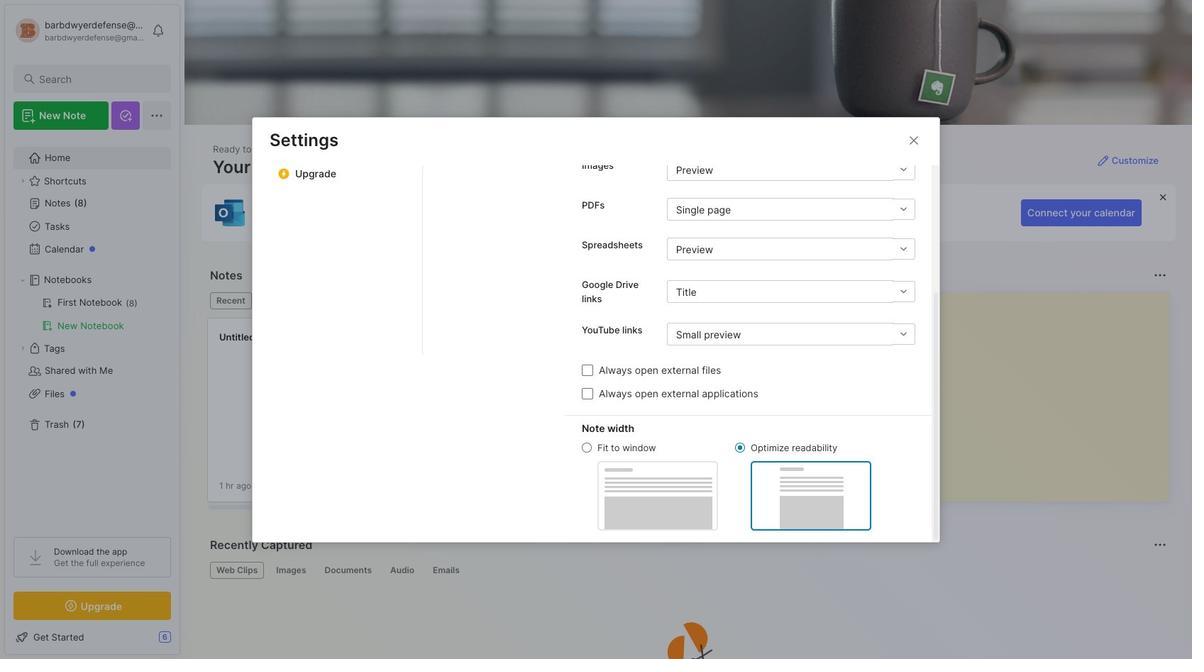 Task type: vqa. For each thing, say whether or not it's contained in the screenshot.
tab list
yes



Task type: describe. For each thing, give the bounding box(es) containing it.
0 vertical spatial tab list
[[423, 0, 565, 355]]

Choose default view option for PDFs field
[[667, 198, 915, 221]]

close image
[[906, 132, 923, 149]]

main element
[[0, 0, 185, 660]]

Choose default view option for YouTube links field
[[667, 323, 915, 346]]

Search text field
[[39, 72, 158, 86]]

Choose default view option for Images field
[[667, 158, 916, 181]]

expand tags image
[[18, 344, 27, 353]]



Task type: locate. For each thing, give the bounding box(es) containing it.
tab list
[[423, 0, 565, 355], [210, 562, 1165, 579]]

tree
[[5, 138, 180, 525]]

Start writing… text field
[[873, 293, 1169, 491]]

1 vertical spatial tab list
[[210, 562, 1165, 579]]

None search field
[[39, 70, 158, 87]]

None radio
[[582, 443, 592, 453]]

None checkbox
[[582, 365, 594, 376], [582, 388, 594, 399], [582, 365, 594, 376], [582, 388, 594, 399]]

Choose default view option for Spreadsheets field
[[667, 238, 915, 261]]

None radio
[[736, 443, 746, 453]]

tab
[[210, 293, 252, 310], [210, 562, 264, 579], [270, 562, 313, 579], [318, 562, 378, 579], [384, 562, 421, 579], [427, 562, 466, 579]]

tree inside main element
[[5, 138, 180, 525]]

expand notebooks image
[[18, 276, 27, 285]]

group
[[13, 292, 170, 337]]

none search field inside main element
[[39, 70, 158, 87]]

group inside tree
[[13, 292, 170, 337]]

row group
[[207, 318, 1193, 511]]

option group
[[582, 442, 872, 531]]

Choose default view option for Google Drive links field
[[667, 280, 915, 303]]



